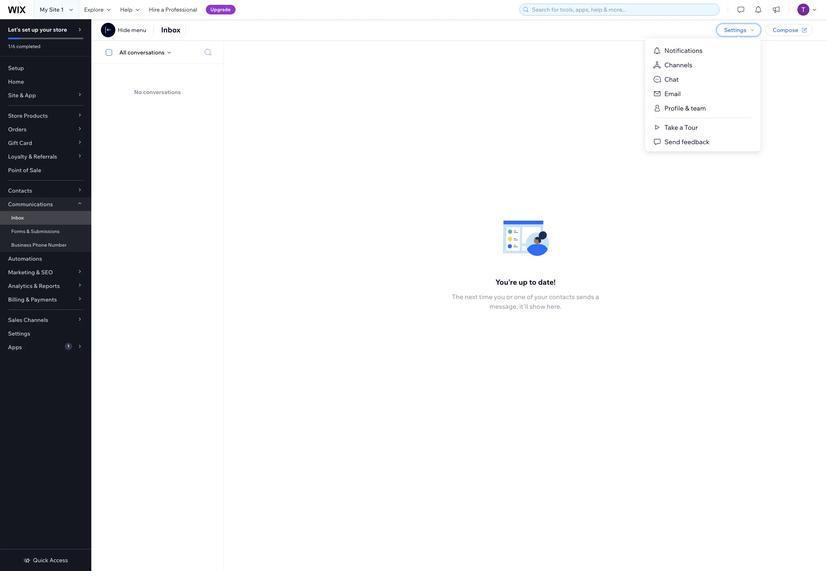 Task type: describe. For each thing, give the bounding box(es) containing it.
inbox link
[[0, 211, 91, 225]]

a for take
[[680, 123, 683, 131]]

business phone number link
[[0, 238, 91, 252]]

& for loyalty
[[29, 153, 32, 160]]

& for billing
[[26, 296, 29, 303]]

& for forms
[[26, 228, 30, 234]]

email button
[[646, 87, 761, 101]]

all conversations
[[119, 49, 165, 56]]

help button
[[115, 0, 144, 19]]

gift
[[8, 139, 18, 147]]

0 horizontal spatial 1
[[61, 6, 64, 13]]

phone
[[33, 242, 47, 248]]

reports
[[39, 282, 60, 290]]

billing & payments
[[8, 296, 57, 303]]

chat
[[665, 75, 679, 83]]

menu
[[131, 26, 146, 34]]

my
[[40, 6, 48, 13]]

hire a professional
[[149, 6, 197, 13]]

automations link
[[0, 252, 91, 266]]

hire a professional link
[[144, 0, 202, 19]]

date!
[[538, 278, 556, 287]]

1 horizontal spatial inbox
[[161, 25, 181, 34]]

one
[[514, 293, 526, 301]]

forms & submissions
[[11, 228, 60, 234]]

professional
[[165, 6, 197, 13]]

it'll
[[520, 303, 528, 311]]

the
[[452, 293, 464, 301]]

profile & team
[[665, 104, 706, 112]]

to
[[529, 278, 537, 287]]

billing & payments button
[[0, 293, 91, 307]]

setup link
[[0, 61, 91, 75]]

profile
[[665, 104, 684, 112]]

here.
[[547, 303, 562, 311]]

sale
[[30, 167, 41, 174]]

store
[[8, 112, 22, 119]]

home link
[[0, 75, 91, 89]]

1/6 completed
[[8, 43, 40, 49]]

set
[[22, 26, 30, 33]]

marketing & seo button
[[0, 266, 91, 279]]

contacts button
[[0, 184, 91, 198]]

upgrade button
[[206, 5, 236, 14]]

card
[[19, 139, 32, 147]]

hide menu button down help button
[[118, 26, 146, 34]]

email
[[665, 90, 681, 98]]

take
[[665, 123, 678, 131]]

marketing
[[8, 269, 35, 276]]

sidebar element
[[0, 19, 91, 571]]

referrals
[[33, 153, 57, 160]]

seo
[[41, 269, 53, 276]]

you're
[[496, 278, 517, 287]]

compose
[[773, 26, 799, 34]]

settings link
[[0, 327, 91, 341]]

let's
[[8, 26, 21, 33]]

notifications
[[665, 46, 703, 54]]

next
[[465, 293, 478, 301]]

hide menu
[[118, 26, 146, 34]]

gift card button
[[0, 136, 91, 150]]

app
[[25, 92, 36, 99]]

analytics
[[8, 282, 33, 290]]

submissions
[[31, 228, 60, 234]]

compose button
[[766, 24, 813, 36]]

completed
[[16, 43, 40, 49]]

loyalty & referrals
[[8, 153, 57, 160]]

take a tour button
[[646, 120, 761, 135]]

automations
[[8, 255, 42, 262]]

send
[[665, 138, 681, 146]]

upgrade
[[211, 6, 231, 12]]

feedback
[[682, 138, 710, 146]]

payments
[[31, 296, 57, 303]]

& for analytics
[[34, 282, 37, 290]]

gift card
[[8, 139, 32, 147]]

up inside sidebar element
[[31, 26, 38, 33]]



Task type: locate. For each thing, give the bounding box(es) containing it.
all
[[119, 49, 126, 56]]

a for hire
[[161, 6, 164, 13]]

explore
[[84, 6, 104, 13]]

1 vertical spatial up
[[519, 278, 528, 287]]

of
[[23, 167, 28, 174], [527, 293, 533, 301]]

0 horizontal spatial site
[[8, 92, 19, 99]]

hide menu button down help
[[101, 23, 146, 37]]

& right forms on the top left of the page
[[26, 228, 30, 234]]

help
[[120, 6, 133, 13]]

time
[[479, 293, 493, 301]]

settings button
[[717, 24, 761, 36]]

& left app
[[20, 92, 23, 99]]

site & app button
[[0, 89, 91, 102]]

& right billing
[[26, 296, 29, 303]]

0 vertical spatial your
[[40, 26, 52, 33]]

0 vertical spatial of
[[23, 167, 28, 174]]

orders button
[[0, 123, 91, 136]]

a inside the take a tour button
[[680, 123, 683, 131]]

of right one
[[527, 293, 533, 301]]

store products button
[[0, 109, 91, 123]]

site down home
[[8, 92, 19, 99]]

a left tour
[[680, 123, 683, 131]]

settings inside sidebar element
[[8, 330, 30, 337]]

notifications button
[[646, 43, 761, 58]]

orders
[[8, 126, 27, 133]]

contacts
[[549, 293, 575, 301]]

1 horizontal spatial site
[[49, 6, 60, 13]]

1 vertical spatial inbox
[[11, 215, 24, 221]]

sales channels button
[[0, 313, 91, 327]]

settings for 'settings' link
[[8, 330, 30, 337]]

your inside sidebar element
[[40, 26, 52, 33]]

loyalty & referrals button
[[0, 150, 91, 163]]

sends
[[577, 293, 594, 301]]

0 vertical spatial inbox
[[161, 25, 181, 34]]

settings inside settings button
[[724, 26, 747, 34]]

1 vertical spatial your
[[535, 293, 548, 301]]

setup
[[8, 65, 24, 72]]

products
[[24, 112, 48, 119]]

1 horizontal spatial your
[[535, 293, 548, 301]]

the next time you or one of your contacts sends a message, it'll show here.
[[452, 293, 599, 311]]

you
[[494, 293, 505, 301]]

of left sale
[[23, 167, 28, 174]]

settings up notifications button
[[724, 26, 747, 34]]

1 vertical spatial 1
[[67, 344, 69, 349]]

Search for tools, apps, help & more... field
[[530, 4, 717, 15]]

sales channels
[[8, 317, 48, 324]]

1 vertical spatial channels
[[24, 317, 48, 324]]

site inside popup button
[[8, 92, 19, 99]]

1 horizontal spatial up
[[519, 278, 528, 287]]

1 inside sidebar element
[[67, 344, 69, 349]]

point of sale
[[8, 167, 41, 174]]

of inside sidebar element
[[23, 167, 28, 174]]

settings for settings button
[[724, 26, 747, 34]]

channels button
[[646, 58, 761, 72]]

up left to
[[519, 278, 528, 287]]

business phone number
[[11, 242, 67, 248]]

channels down notifications
[[665, 61, 693, 69]]

tour
[[685, 123, 698, 131]]

a inside hire a professional link
[[161, 6, 164, 13]]

quick access button
[[23, 557, 68, 564]]

message,
[[490, 303, 518, 311]]

1 vertical spatial settings
[[8, 330, 30, 337]]

& right loyalty
[[29, 153, 32, 160]]

1
[[61, 6, 64, 13], [67, 344, 69, 349]]

sales
[[8, 317, 22, 324]]

0 horizontal spatial of
[[23, 167, 28, 174]]

settings down sales
[[8, 330, 30, 337]]

& for marketing
[[36, 269, 40, 276]]

0 vertical spatial channels
[[665, 61, 693, 69]]

conversations right 'no'
[[143, 89, 181, 96]]

0 vertical spatial settings
[[724, 26, 747, 34]]

& for profile
[[685, 104, 690, 112]]

my site 1
[[40, 6, 64, 13]]

access
[[50, 557, 68, 564]]

1/6
[[8, 43, 15, 49]]

a right hire
[[161, 6, 164, 13]]

0 vertical spatial up
[[31, 26, 38, 33]]

&
[[20, 92, 23, 99], [685, 104, 690, 112], [29, 153, 32, 160], [26, 228, 30, 234], [36, 269, 40, 276], [34, 282, 37, 290], [26, 296, 29, 303]]

2 vertical spatial a
[[596, 293, 599, 301]]

point
[[8, 167, 22, 174]]

hide menu button
[[101, 23, 146, 37], [118, 26, 146, 34]]

0 horizontal spatial channels
[[24, 317, 48, 324]]

team
[[691, 104, 706, 112]]

conversations for no conversations
[[143, 89, 181, 96]]

site
[[49, 6, 60, 13], [8, 92, 19, 99]]

& left seo
[[36, 269, 40, 276]]

your left store
[[40, 26, 52, 33]]

& left reports
[[34, 282, 37, 290]]

site right 'my'
[[49, 6, 60, 13]]

a
[[161, 6, 164, 13], [680, 123, 683, 131], [596, 293, 599, 301]]

channels inside button
[[665, 61, 693, 69]]

no conversations
[[134, 89, 181, 96]]

show
[[530, 303, 546, 311]]

communications button
[[0, 198, 91, 211]]

1 down 'settings' link
[[67, 344, 69, 349]]

0 vertical spatial a
[[161, 6, 164, 13]]

1 horizontal spatial channels
[[665, 61, 693, 69]]

quick
[[33, 557, 48, 564]]

0 horizontal spatial inbox
[[11, 215, 24, 221]]

channels inside popup button
[[24, 317, 48, 324]]

store products
[[8, 112, 48, 119]]

conversations right the all
[[128, 49, 165, 56]]

forms & submissions link
[[0, 225, 91, 238]]

your up show
[[535, 293, 548, 301]]

settings
[[724, 26, 747, 34], [8, 330, 30, 337]]

None checkbox
[[101, 47, 119, 57]]

inbox up forms on the top left of the page
[[11, 215, 24, 221]]

0 vertical spatial 1
[[61, 6, 64, 13]]

inbox inside sidebar element
[[11, 215, 24, 221]]

of inside the next time you or one of your contacts sends a message, it'll show here.
[[527, 293, 533, 301]]

a right sends
[[596, 293, 599, 301]]

1 right 'my'
[[61, 6, 64, 13]]

let's set up your store
[[8, 26, 67, 33]]

analytics & reports
[[8, 282, 60, 290]]

1 vertical spatial site
[[8, 92, 19, 99]]

number
[[48, 242, 67, 248]]

1 vertical spatial of
[[527, 293, 533, 301]]

2 horizontal spatial a
[[680, 123, 683, 131]]

up
[[31, 26, 38, 33], [519, 278, 528, 287]]

1 vertical spatial conversations
[[143, 89, 181, 96]]

channels
[[665, 61, 693, 69], [24, 317, 48, 324]]

hire
[[149, 6, 160, 13]]

0 vertical spatial site
[[49, 6, 60, 13]]

communications
[[8, 201, 53, 208]]

take a tour
[[665, 123, 698, 131]]

forms
[[11, 228, 25, 234]]

business
[[11, 242, 31, 248]]

1 horizontal spatial a
[[596, 293, 599, 301]]

1 horizontal spatial settings
[[724, 26, 747, 34]]

up right set
[[31, 26, 38, 33]]

conversations for all conversations
[[128, 49, 165, 56]]

a inside the next time you or one of your contacts sends a message, it'll show here.
[[596, 293, 599, 301]]

home
[[8, 78, 24, 85]]

you're up to date!
[[496, 278, 556, 287]]

& inside button
[[685, 104, 690, 112]]

1 horizontal spatial 1
[[67, 344, 69, 349]]

marketing & seo
[[8, 269, 53, 276]]

0 horizontal spatial settings
[[8, 330, 30, 337]]

no
[[134, 89, 142, 96]]

& left "team"
[[685, 104, 690, 112]]

chat button
[[646, 72, 761, 87]]

send feedback
[[665, 138, 710, 146]]

0 vertical spatial conversations
[[128, 49, 165, 56]]

channels up 'settings' link
[[24, 317, 48, 324]]

inbox down hire a professional at the left top of page
[[161, 25, 181, 34]]

your inside the next time you or one of your contacts sends a message, it'll show here.
[[535, 293, 548, 301]]

contacts
[[8, 187, 32, 194]]

0 horizontal spatial up
[[31, 26, 38, 33]]

loyalty
[[8, 153, 27, 160]]

point of sale link
[[0, 163, 91, 177]]

& for site
[[20, 92, 23, 99]]

or
[[507, 293, 513, 301]]

0 horizontal spatial a
[[161, 6, 164, 13]]

quick access
[[33, 557, 68, 564]]

0 horizontal spatial your
[[40, 26, 52, 33]]

1 horizontal spatial of
[[527, 293, 533, 301]]

profile & team button
[[646, 101, 761, 115]]

analytics & reports button
[[0, 279, 91, 293]]

1 vertical spatial a
[[680, 123, 683, 131]]



Task type: vqa. For each thing, say whether or not it's contained in the screenshot.
A to the right
yes



